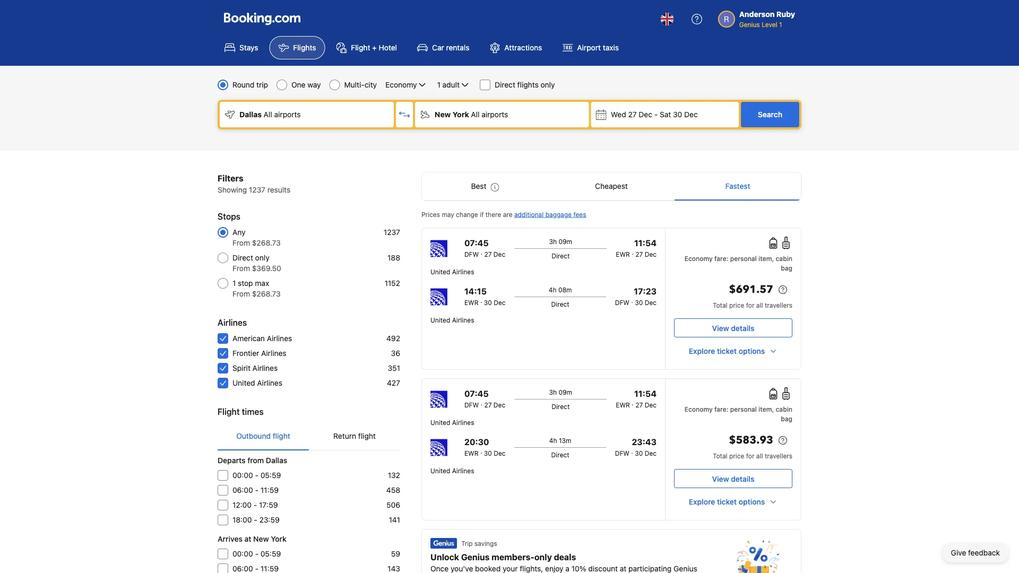 Task type: locate. For each thing, give the bounding box(es) containing it.
city
[[365, 80, 377, 89]]

travellers down $583.93
[[765, 452, 793, 460]]

06:00
[[233, 486, 253, 495]]

only up the $369.50
[[255, 254, 270, 262]]

0 vertical spatial explore ticket options button
[[674, 342, 793, 361]]

economy fare: personal item, cabin bag up $691.57 region
[[685, 255, 793, 272]]

dec inside 23:43 dfw . 30 dec
[[645, 450, 657, 457]]

2 vertical spatial economy
[[685, 406, 713, 413]]

fare: for $583.93
[[715, 406, 729, 413]]

2 $268.73 from the top
[[252, 290, 281, 298]]

2 view from the top
[[712, 475, 729, 483]]

1 $268.73 from the top
[[252, 239, 281, 247]]

$268.73 up direct only from $369.50
[[252, 239, 281, 247]]

1 horizontal spatial flight
[[358, 432, 376, 441]]

05:59 for dallas
[[261, 471, 281, 480]]

1 vertical spatial view details button
[[674, 469, 793, 489]]

1 vertical spatial view details
[[712, 475, 755, 483]]

30 inside 23:43 dfw . 30 dec
[[635, 450, 643, 457]]

booking.com logo image
[[224, 12, 301, 25], [224, 12, 301, 25]]

1 vertical spatial personal
[[731, 406, 757, 413]]

1 travellers from the top
[[765, 302, 793, 309]]

07:45 for $583.93
[[465, 389, 489, 399]]

1 vertical spatial dallas
[[266, 456, 287, 465]]

1 vertical spatial explore ticket options button
[[674, 493, 793, 512]]

1 inside the 1 stop max from $268.73
[[233, 279, 236, 288]]

30 down 20:30
[[484, 450, 492, 457]]

11:54 up 17:23
[[635, 238, 657, 248]]

1 explore from the top
[[689, 347, 715, 356]]

economy up $583.93 region
[[685, 406, 713, 413]]

additional baggage fees link
[[514, 211, 587, 218]]

direct down 4h 13m
[[552, 451, 570, 459]]

spirit airlines
[[233, 364, 278, 373]]

2 details from the top
[[731, 475, 755, 483]]

. inside 23:43 dfw . 30 dec
[[632, 448, 633, 455]]

1 horizontal spatial 1
[[437, 80, 441, 89]]

1 options from the top
[[739, 347, 765, 356]]

05:59 up 11:59
[[261, 471, 281, 480]]

flight left times
[[218, 407, 240, 417]]

1 vertical spatial total price for all travellers
[[713, 452, 793, 460]]

1 vertical spatial new
[[253, 535, 269, 544]]

- left sat on the right
[[655, 110, 658, 119]]

anderson ruby genius level 1
[[740, 10, 795, 28]]

1 vertical spatial 00:00
[[233, 550, 253, 559]]

direct flights only
[[495, 80, 555, 89]]

1 07:45 dfw . 27 dec from the top
[[465, 238, 506, 258]]

1 vertical spatial total
[[713, 452, 728, 460]]

explore ticket options
[[689, 347, 765, 356], [689, 498, 765, 507]]

1 vertical spatial ticket
[[717, 498, 737, 507]]

departs from dallas
[[218, 456, 287, 465]]

car
[[432, 43, 444, 52]]

economy up $691.57 region
[[685, 255, 713, 262]]

$583.93 region
[[674, 432, 793, 451]]

30 for 17:23
[[635, 299, 643, 306]]

view details button down $691.57 region
[[674, 319, 793, 338]]

genius down trip savings
[[461, 553, 490, 563]]

3 from from the top
[[233, 290, 250, 298]]

view down $583.93 region
[[712, 475, 729, 483]]

from inside direct only from $369.50
[[233, 264, 250, 273]]

ewr
[[616, 251, 630, 258], [465, 299, 479, 306], [616, 401, 630, 409], [465, 450, 479, 457]]

00:00 down at
[[233, 550, 253, 559]]

1 for from the top
[[746, 302, 755, 309]]

1 from from the top
[[233, 239, 250, 247]]

1 vertical spatial from
[[233, 264, 250, 273]]

0 horizontal spatial 1237
[[249, 186, 266, 194]]

1 00:00 from the top
[[233, 471, 253, 480]]

30 inside 20:30 ewr . 30 dec
[[484, 450, 492, 457]]

personal up the $691.57
[[731, 255, 757, 262]]

. inside "14:15 ewr . 30 dec"
[[481, 297, 482, 304]]

ticket for $691.57
[[717, 347, 737, 356]]

2 3h 09m from the top
[[549, 389, 572, 396]]

05:59 down arrives at new york
[[261, 550, 281, 559]]

23:43
[[632, 437, 657, 447]]

.
[[481, 249, 483, 256], [632, 249, 634, 256], [481, 297, 482, 304], [632, 297, 633, 304], [481, 399, 483, 407], [632, 399, 634, 407], [481, 448, 482, 455], [632, 448, 633, 455]]

1237 up 188
[[384, 228, 400, 237]]

1 vertical spatial all
[[757, 452, 763, 460]]

fare: for $691.57
[[715, 255, 729, 262]]

search
[[758, 110, 783, 119]]

1 stop max from $268.73
[[233, 279, 281, 298]]

2 item, from the top
[[759, 406, 774, 413]]

1 explore ticket options button from the top
[[674, 342, 793, 361]]

airlines down american airlines
[[261, 349, 287, 358]]

view down $691.57 region
[[712, 324, 729, 333]]

details down $691.57 region
[[731, 324, 755, 333]]

ewr down 20:30
[[465, 450, 479, 457]]

2 11:54 ewr . 27 dec from the top
[[616, 389, 657, 409]]

2 00:00 - 05:59 from the top
[[233, 550, 281, 559]]

airport
[[577, 43, 601, 52]]

fare: up $691.57 region
[[715, 255, 729, 262]]

2 flight from the left
[[358, 432, 376, 441]]

2 all from the top
[[757, 452, 763, 460]]

17:23 dfw . 30 dec
[[615, 286, 657, 306]]

tab list
[[422, 173, 801, 201], [218, 423, 400, 451]]

1 details from the top
[[731, 324, 755, 333]]

1 vertical spatial cabin
[[776, 406, 793, 413]]

00:00
[[233, 471, 253, 480], [233, 550, 253, 559]]

2 11:54 from the top
[[635, 389, 657, 399]]

3h 09m for $583.93
[[549, 389, 572, 396]]

1 for 1 adult
[[437, 80, 441, 89]]

1 vertical spatial 1237
[[384, 228, 400, 237]]

30 inside '17:23 dfw . 30 dec'
[[635, 299, 643, 306]]

options for $691.57
[[739, 347, 765, 356]]

1 view from the top
[[712, 324, 729, 333]]

3h up 4h 13m
[[549, 389, 557, 396]]

1 horizontal spatial york
[[453, 110, 469, 119]]

0 vertical spatial details
[[731, 324, 755, 333]]

economy fare: personal item, cabin bag up $583.93 region
[[685, 406, 793, 423]]

0 vertical spatial 09m
[[559, 238, 572, 245]]

00:00 for departs
[[233, 471, 253, 480]]

30 down 17:23
[[635, 299, 643, 306]]

item, up the $691.57
[[759, 255, 774, 262]]

1 fare: from the top
[[715, 255, 729, 262]]

12:00
[[233, 501, 252, 510]]

1 vertical spatial details
[[731, 475, 755, 483]]

. inside '17:23 dfw . 30 dec'
[[632, 297, 633, 304]]

view details down $583.93 region
[[712, 475, 755, 483]]

0 vertical spatial explore
[[689, 347, 715, 356]]

total price for all travellers
[[713, 302, 793, 309], [713, 452, 793, 460]]

united airlines down spirit airlines
[[233, 379, 282, 388]]

2 ticket from the top
[[717, 498, 737, 507]]

3h 09m for $691.57
[[549, 238, 572, 245]]

$268.73 inside any from $268.73
[[252, 239, 281, 247]]

1 horizontal spatial genius
[[740, 21, 760, 28]]

from down stop
[[233, 290, 250, 298]]

3h
[[549, 238, 557, 245], [549, 389, 557, 396]]

11:54 ewr . 27 dec up 17:23
[[616, 238, 657, 258]]

07:45 down if
[[465, 238, 489, 248]]

0 vertical spatial 07:45 dfw . 27 dec
[[465, 238, 506, 258]]

0 vertical spatial 05:59
[[261, 471, 281, 480]]

- right 18:00
[[254, 516, 257, 525]]

all for $691.57
[[757, 302, 763, 309]]

dallas right from
[[266, 456, 287, 465]]

deals
[[554, 553, 576, 563]]

dec
[[639, 110, 653, 119], [685, 110, 698, 119], [494, 251, 506, 258], [645, 251, 657, 258], [494, 299, 506, 306], [645, 299, 657, 306], [494, 401, 506, 409], [645, 401, 657, 409], [494, 450, 506, 457], [645, 450, 657, 457]]

all down the $691.57
[[757, 302, 763, 309]]

1 vertical spatial $268.73
[[252, 290, 281, 298]]

only right flights
[[541, 80, 555, 89]]

0 vertical spatial 1
[[780, 21, 783, 28]]

genius down "anderson"
[[740, 21, 760, 28]]

travellers for $583.93
[[765, 452, 793, 460]]

new
[[435, 110, 451, 119], [253, 535, 269, 544]]

1 05:59 from the top
[[261, 471, 281, 480]]

$268.73 inside the 1 stop max from $268.73
[[252, 290, 281, 298]]

1 3h 09m from the top
[[549, 238, 572, 245]]

0 vertical spatial economy
[[386, 80, 417, 89]]

unlock genius members-only deals
[[431, 553, 576, 563]]

0 vertical spatial price
[[730, 302, 745, 309]]

2 bag from the top
[[781, 415, 793, 423]]

0 vertical spatial new
[[435, 110, 451, 119]]

0 vertical spatial personal
[[731, 255, 757, 262]]

07:45
[[465, 238, 489, 248], [465, 389, 489, 399]]

1 11:54 from the top
[[635, 238, 657, 248]]

1 vertical spatial 07:45
[[465, 389, 489, 399]]

00:00 - 05:59 for at
[[233, 550, 281, 559]]

cabin for $691.57
[[776, 255, 793, 262]]

30 inside "14:15 ewr . 30 dec"
[[484, 299, 492, 306]]

1 vertical spatial price
[[730, 452, 745, 460]]

dec inside "14:15 ewr . 30 dec"
[[494, 299, 506, 306]]

explore
[[689, 347, 715, 356], [689, 498, 715, 507]]

- down from
[[255, 471, 259, 480]]

2 3h from the top
[[549, 389, 557, 396]]

economy for $583.93
[[685, 406, 713, 413]]

1 vertical spatial for
[[746, 452, 755, 460]]

total price for all travellers for $583.93
[[713, 452, 793, 460]]

feedback
[[969, 549, 1000, 558]]

351
[[388, 364, 400, 373]]

2 09m from the top
[[559, 389, 572, 396]]

1 bag from the top
[[781, 264, 793, 272]]

york down 23:59
[[271, 535, 287, 544]]

personal
[[731, 255, 757, 262], [731, 406, 757, 413]]

1 view details from the top
[[712, 324, 755, 333]]

options for $583.93
[[739, 498, 765, 507]]

00:00 - 05:59 down arrives at new york
[[233, 550, 281, 559]]

flight right return
[[358, 432, 376, 441]]

ticket for $583.93
[[717, 498, 737, 507]]

- for 132
[[255, 471, 259, 480]]

- inside wed 27 dec - sat 30 dec popup button
[[655, 110, 658, 119]]

1 vertical spatial economy fare: personal item, cabin bag
[[685, 406, 793, 423]]

total price for all travellers down the $691.57
[[713, 302, 793, 309]]

airlines
[[452, 268, 474, 276], [452, 316, 474, 324], [218, 318, 247, 328], [267, 334, 292, 343], [261, 349, 287, 358], [253, 364, 278, 373], [257, 379, 282, 388], [452, 419, 474, 426], [452, 467, 474, 475]]

0 vertical spatial fare:
[[715, 255, 729, 262]]

1 vertical spatial view
[[712, 475, 729, 483]]

00:00 up "06:00"
[[233, 471, 253, 480]]

stops
[[218, 212, 241, 222]]

only left 'deals'
[[535, 553, 552, 563]]

30 for 14:15
[[484, 299, 492, 306]]

0 horizontal spatial york
[[271, 535, 287, 544]]

1 vertical spatial fare:
[[715, 406, 729, 413]]

1 vertical spatial only
[[255, 254, 270, 262]]

2 fare: from the top
[[715, 406, 729, 413]]

2 vertical spatial from
[[233, 290, 250, 298]]

1 item, from the top
[[759, 255, 774, 262]]

1 horizontal spatial flight
[[351, 43, 370, 52]]

1 vertical spatial flight
[[218, 407, 240, 417]]

for down the $691.57
[[746, 302, 755, 309]]

york
[[453, 110, 469, 119], [271, 535, 287, 544]]

2 for from the top
[[746, 452, 755, 460]]

savings
[[475, 540, 497, 547]]

give feedback button
[[943, 544, 1009, 563]]

0 vertical spatial 3h 09m
[[549, 238, 572, 245]]

0 vertical spatial 1237
[[249, 186, 266, 194]]

427
[[387, 379, 400, 388]]

0 vertical spatial york
[[453, 110, 469, 119]]

flight + hotel
[[351, 43, 397, 52]]

new down 1 adult
[[435, 110, 451, 119]]

2 from from the top
[[233, 264, 250, 273]]

0 horizontal spatial airports
[[274, 110, 301, 119]]

multi-
[[344, 80, 365, 89]]

36
[[391, 349, 400, 358]]

00:00 for arrives
[[233, 550, 253, 559]]

1 total from the top
[[713, 302, 728, 309]]

2 05:59 from the top
[[261, 550, 281, 559]]

2 cabin from the top
[[776, 406, 793, 413]]

11:59
[[261, 486, 279, 495]]

flights
[[518, 80, 539, 89]]

1 vertical spatial explore ticket options
[[689, 498, 765, 507]]

1 vertical spatial 00:00 - 05:59
[[233, 550, 281, 559]]

0 vertical spatial for
[[746, 302, 755, 309]]

1 vertical spatial york
[[271, 535, 287, 544]]

0 vertical spatial dallas
[[239, 110, 262, 119]]

0 horizontal spatial flight
[[273, 432, 290, 441]]

27
[[628, 110, 637, 119], [485, 251, 492, 258], [636, 251, 643, 258], [485, 401, 492, 409], [636, 401, 643, 409]]

30 down 14:15 at the left of page
[[484, 299, 492, 306]]

1 view details button from the top
[[674, 319, 793, 338]]

0 vertical spatial tab list
[[422, 173, 801, 201]]

2 view details button from the top
[[674, 469, 793, 489]]

1 vertical spatial 4h
[[549, 437, 557, 444]]

economy right city
[[386, 80, 417, 89]]

09m up 13m at the bottom of the page
[[559, 389, 572, 396]]

07:45 dfw . 27 dec for $583.93
[[465, 389, 506, 409]]

flight + hotel link
[[327, 36, 406, 59]]

0 vertical spatial 4h
[[549, 286, 557, 294]]

travellers
[[765, 302, 793, 309], [765, 452, 793, 460]]

0 vertical spatial 11:54 ewr . 27 dec
[[616, 238, 657, 258]]

1 all from the top
[[757, 302, 763, 309]]

4h
[[549, 286, 557, 294], [549, 437, 557, 444]]

2 options from the top
[[739, 498, 765, 507]]

1 for 1 stop max from $268.73
[[233, 279, 236, 288]]

tab list for 00:00 - 05:59
[[218, 423, 400, 451]]

view details for $691.57
[[712, 324, 755, 333]]

0 vertical spatial total price for all travellers
[[713, 302, 793, 309]]

1 09m from the top
[[559, 238, 572, 245]]

details for $583.93
[[731, 475, 755, 483]]

2 07:45 dfw . 27 dec from the top
[[465, 389, 506, 409]]

dfw inside 23:43 dfw . 30 dec
[[615, 450, 630, 457]]

airport taxis
[[577, 43, 619, 52]]

- left 11:59
[[255, 486, 259, 495]]

3h down the additional baggage fees link
[[549, 238, 557, 245]]

0 vertical spatial item,
[[759, 255, 774, 262]]

4h left 13m at the bottom of the page
[[549, 437, 557, 444]]

30 for 20:30
[[484, 450, 492, 457]]

1 07:45 from the top
[[465, 238, 489, 248]]

direct only from $369.50
[[233, 254, 281, 273]]

flight right outbound
[[273, 432, 290, 441]]

multi-city
[[344, 80, 377, 89]]

1 3h from the top
[[549, 238, 557, 245]]

item,
[[759, 255, 774, 262], [759, 406, 774, 413]]

1 vertical spatial 05:59
[[261, 550, 281, 559]]

fare: up $583.93 region
[[715, 406, 729, 413]]

1 price from the top
[[730, 302, 745, 309]]

details
[[731, 324, 755, 333], [731, 475, 755, 483]]

details down $583.93 region
[[731, 475, 755, 483]]

1 horizontal spatial new
[[435, 110, 451, 119]]

1 vertical spatial bag
[[781, 415, 793, 423]]

0 vertical spatial flight
[[351, 43, 370, 52]]

1 vertical spatial tab list
[[218, 423, 400, 451]]

- down arrives at new york
[[255, 550, 259, 559]]

0 vertical spatial 3h
[[549, 238, 557, 245]]

07:45 dfw . 27 dec up 20:30
[[465, 389, 506, 409]]

2 total price for all travellers from the top
[[713, 452, 793, 460]]

1 cabin from the top
[[776, 255, 793, 262]]

ticket
[[717, 347, 737, 356], [717, 498, 737, 507]]

1 horizontal spatial airports
[[482, 110, 508, 119]]

0 vertical spatial economy fare: personal item, cabin bag
[[685, 255, 793, 272]]

2 price from the top
[[730, 452, 745, 460]]

3h 09m down baggage
[[549, 238, 572, 245]]

27 right wed
[[628, 110, 637, 119]]

0 vertical spatial 07:45
[[465, 238, 489, 248]]

11:54 up 23:43
[[635, 389, 657, 399]]

0 vertical spatial explore ticket options
[[689, 347, 765, 356]]

0 vertical spatial genius
[[740, 21, 760, 28]]

direct down any from $268.73
[[233, 254, 253, 262]]

genius
[[740, 21, 760, 28], [461, 553, 490, 563]]

0 vertical spatial 00:00 - 05:59
[[233, 471, 281, 480]]

2 horizontal spatial 1
[[780, 21, 783, 28]]

0 vertical spatial $268.73
[[252, 239, 281, 247]]

1 inside dropdown button
[[437, 80, 441, 89]]

2 explore ticket options button from the top
[[674, 493, 793, 512]]

1 horizontal spatial 1237
[[384, 228, 400, 237]]

59
[[391, 550, 400, 559]]

2 travellers from the top
[[765, 452, 793, 460]]

0 horizontal spatial new
[[253, 535, 269, 544]]

airports down direct flights only on the top of page
[[482, 110, 508, 119]]

0 horizontal spatial tab list
[[218, 423, 400, 451]]

tab list containing best
[[422, 173, 801, 201]]

1 left adult
[[437, 80, 441, 89]]

personal for $691.57
[[731, 255, 757, 262]]

economy
[[386, 80, 417, 89], [685, 255, 713, 262], [685, 406, 713, 413]]

best image
[[491, 183, 499, 192], [491, 183, 499, 192]]

09m
[[559, 238, 572, 245], [559, 389, 572, 396]]

2 total from the top
[[713, 452, 728, 460]]

1 horizontal spatial dallas
[[266, 456, 287, 465]]

- for 59
[[255, 550, 259, 559]]

ewr up '17:23 dfw . 30 dec'
[[616, 251, 630, 258]]

1 total price for all travellers from the top
[[713, 302, 793, 309]]

view details button
[[674, 319, 793, 338], [674, 469, 793, 489]]

1 vertical spatial economy
[[685, 255, 713, 262]]

1 11:54 ewr . 27 dec from the top
[[616, 238, 657, 258]]

there
[[486, 211, 501, 218]]

1 vertical spatial explore
[[689, 498, 715, 507]]

total down $583.93 region
[[713, 452, 728, 460]]

price for $691.57
[[730, 302, 745, 309]]

0 vertical spatial 00:00
[[233, 471, 253, 480]]

travellers for $691.57
[[765, 302, 793, 309]]

09m down baggage
[[559, 238, 572, 245]]

1 personal from the top
[[731, 255, 757, 262]]

direct down the 4h 08m
[[552, 301, 570, 308]]

view for $583.93
[[712, 475, 729, 483]]

0 horizontal spatial 1
[[233, 279, 236, 288]]

2 07:45 from the top
[[465, 389, 489, 399]]

1 vertical spatial 1
[[437, 80, 441, 89]]

0 vertical spatial travellers
[[765, 302, 793, 309]]

0 vertical spatial 11:54
[[635, 238, 657, 248]]

fare:
[[715, 255, 729, 262], [715, 406, 729, 413]]

cheapest
[[595, 182, 628, 191]]

explore for $691.57
[[689, 347, 715, 356]]

1 vertical spatial item,
[[759, 406, 774, 413]]

05:59 for new
[[261, 550, 281, 559]]

from up stop
[[233, 264, 250, 273]]

0 horizontal spatial flight
[[218, 407, 240, 417]]

07:45 dfw . 27 dec for $691.57
[[465, 238, 506, 258]]

1 vertical spatial 3h
[[549, 389, 557, 396]]

1237 left results
[[249, 186, 266, 194]]

american airlines
[[233, 334, 292, 343]]

new right at
[[253, 535, 269, 544]]

all down trip
[[264, 110, 272, 119]]

flights
[[293, 43, 316, 52]]

4h left '08m' at right
[[549, 286, 557, 294]]

cabin for $583.93
[[776, 406, 793, 413]]

price down $691.57 region
[[730, 302, 745, 309]]

2 all from the left
[[471, 110, 480, 119]]

00:00 - 05:59 down from
[[233, 471, 281, 480]]

view for $691.57
[[712, 324, 729, 333]]

0 vertical spatial from
[[233, 239, 250, 247]]

results
[[268, 186, 291, 194]]

view details down $691.57 region
[[712, 324, 755, 333]]

2 00:00 from the top
[[233, 550, 253, 559]]

view details button down $583.93 region
[[674, 469, 793, 489]]

tab list containing outbound flight
[[218, 423, 400, 451]]

airports
[[274, 110, 301, 119], [482, 110, 508, 119]]

economy for $691.57
[[685, 255, 713, 262]]

$268.73 down max at the left of the page
[[252, 290, 281, 298]]

1 explore ticket options from the top
[[689, 347, 765, 356]]

round
[[233, 80, 255, 89]]

genius inside anderson ruby genius level 1
[[740, 21, 760, 28]]

3h 09m up 4h 13m
[[549, 389, 572, 396]]

0 vertical spatial bag
[[781, 264, 793, 272]]

airlines down 20:30
[[452, 467, 474, 475]]

all down 1 adult dropdown button
[[471, 110, 480, 119]]

outbound flight button
[[218, 423, 309, 450]]

1 airports from the left
[[274, 110, 301, 119]]

2 explore from the top
[[689, 498, 715, 507]]

1 flight from the left
[[273, 432, 290, 441]]

1 ticket from the top
[[717, 347, 737, 356]]

at
[[245, 535, 251, 544]]

flight for outbound flight
[[273, 432, 290, 441]]

2 view details from the top
[[712, 475, 755, 483]]

members-
[[492, 553, 535, 563]]

2 airports from the left
[[482, 110, 508, 119]]

4h for $583.93
[[549, 437, 557, 444]]

07:45 up 20:30
[[465, 389, 489, 399]]

for
[[746, 302, 755, 309], [746, 452, 755, 460]]

05:59
[[261, 471, 281, 480], [261, 550, 281, 559]]

17:59
[[259, 501, 278, 510]]

2 economy fare: personal item, cabin bag from the top
[[685, 406, 793, 423]]

1 00:00 - 05:59 from the top
[[233, 471, 281, 480]]

2 explore ticket options from the top
[[689, 498, 765, 507]]

all for $583.93
[[757, 452, 763, 460]]

$268.73
[[252, 239, 281, 247], [252, 290, 281, 298]]

2 personal from the top
[[731, 406, 757, 413]]

1 vertical spatial 09m
[[559, 389, 572, 396]]

genius image
[[431, 538, 457, 549], [431, 538, 457, 549], [733, 541, 780, 574]]

1 horizontal spatial all
[[471, 110, 480, 119]]

0 vertical spatial total
[[713, 302, 728, 309]]

total price for all travellers down $583.93
[[713, 452, 793, 460]]

only
[[541, 80, 555, 89], [255, 254, 270, 262], [535, 553, 552, 563]]

for for $691.57
[[746, 302, 755, 309]]

4h 13m
[[549, 437, 572, 444]]

1 economy fare: personal item, cabin bag from the top
[[685, 255, 793, 272]]

0 horizontal spatial genius
[[461, 553, 490, 563]]

1 inside anderson ruby genius level 1
[[780, 21, 783, 28]]

airlines down 14:15 at the left of page
[[452, 316, 474, 324]]

direct up the 4h 08m
[[552, 252, 570, 260]]

york down 1 adult dropdown button
[[453, 110, 469, 119]]

1 vertical spatial 3h 09m
[[549, 389, 572, 396]]

flight left +
[[351, 43, 370, 52]]

13m
[[559, 437, 572, 444]]

price down $583.93 region
[[730, 452, 745, 460]]

give
[[951, 549, 967, 558]]

1 vertical spatial 11:54
[[635, 389, 657, 399]]



Task type: describe. For each thing, give the bounding box(es) containing it.
personal for $583.93
[[731, 406, 757, 413]]

search button
[[741, 102, 800, 127]]

30 for 23:43
[[635, 450, 643, 457]]

3h for $691.57
[[549, 238, 557, 245]]

wed 27 dec - sat 30 dec button
[[591, 102, 739, 127]]

1 vertical spatial genius
[[461, 553, 490, 563]]

0 vertical spatial only
[[541, 80, 555, 89]]

dec inside '17:23 dfw . 30 dec'
[[645, 299, 657, 306]]

total for $583.93
[[713, 452, 728, 460]]

new york all airports
[[435, 110, 508, 119]]

filters
[[218, 173, 244, 183]]

arrives
[[218, 535, 243, 544]]

unlock
[[431, 553, 459, 563]]

11:54 for $691.57
[[635, 238, 657, 248]]

taxis
[[603, 43, 619, 52]]

airlines up frontier airlines
[[267, 334, 292, 343]]

fastest
[[726, 182, 751, 191]]

506
[[387, 501, 400, 510]]

27 up 17:23
[[636, 251, 643, 258]]

item, for $691.57
[[759, 255, 774, 262]]

prices may change if there are additional baggage fees
[[422, 211, 587, 218]]

1152
[[385, 279, 400, 288]]

12:00 - 17:59
[[233, 501, 278, 510]]

max
[[255, 279, 269, 288]]

+
[[372, 43, 377, 52]]

details for $691.57
[[731, 324, 755, 333]]

outbound
[[236, 432, 271, 441]]

united airlines up 14:15 at the left of page
[[431, 268, 474, 276]]

return flight button
[[309, 423, 400, 450]]

trip savings
[[461, 540, 497, 547]]

23:43 dfw . 30 dec
[[615, 437, 657, 457]]

flight for flight + hotel
[[351, 43, 370, 52]]

one way
[[292, 80, 321, 89]]

explore ticket options for $583.93
[[689, 498, 765, 507]]

trip
[[461, 540, 473, 547]]

trip
[[257, 80, 268, 89]]

direct up 4h 13m
[[552, 403, 570, 410]]

14:15 ewr . 30 dec
[[465, 286, 506, 306]]

30 inside popup button
[[673, 110, 683, 119]]

18:00 - 23:59
[[233, 516, 280, 525]]

rentals
[[446, 43, 470, 52]]

economy fare: personal item, cabin bag for $691.57
[[685, 255, 793, 272]]

flight for flight times
[[218, 407, 240, 417]]

attractions link
[[481, 36, 551, 59]]

00:00 - 05:59 for from
[[233, 471, 281, 480]]

bag for $691.57
[[781, 264, 793, 272]]

from inside the 1 stop max from $268.73
[[233, 290, 250, 298]]

economy fare: personal item, cabin bag for $583.93
[[685, 406, 793, 423]]

for for $583.93
[[746, 452, 755, 460]]

23:59
[[259, 516, 280, 525]]

return flight
[[334, 432, 376, 441]]

view details button for $691.57
[[674, 319, 793, 338]]

4h 08m
[[549, 286, 572, 294]]

american
[[233, 334, 265, 343]]

stays
[[239, 43, 258, 52]]

$369.50
[[252, 264, 281, 273]]

11:54 ewr . 27 dec for $583.93
[[616, 389, 657, 409]]

27 up 14:15 at the left of page
[[485, 251, 492, 258]]

2 vertical spatial only
[[535, 553, 552, 563]]

view details for $583.93
[[712, 475, 755, 483]]

any
[[233, 228, 246, 237]]

total price for all travellers for $691.57
[[713, 302, 793, 309]]

airlines down spirit airlines
[[257, 379, 282, 388]]

08m
[[559, 286, 572, 294]]

18:00
[[233, 516, 252, 525]]

188
[[388, 254, 400, 262]]

1237 inside filters showing 1237 results
[[249, 186, 266, 194]]

from inside any from $268.73
[[233, 239, 250, 247]]

car rentals
[[432, 43, 470, 52]]

hotel
[[379, 43, 397, 52]]

4h for $691.57
[[549, 286, 557, 294]]

- for 141
[[254, 516, 257, 525]]

direct left flights
[[495, 80, 516, 89]]

only inside direct only from $369.50
[[255, 254, 270, 262]]

filters showing 1237 results
[[218, 173, 291, 194]]

27 inside popup button
[[628, 110, 637, 119]]

departs
[[218, 456, 246, 465]]

492
[[387, 334, 400, 343]]

explore ticket options button for $691.57
[[674, 342, 793, 361]]

20:30 ewr . 30 dec
[[465, 437, 506, 457]]

11:54 ewr . 27 dec for $691.57
[[616, 238, 657, 258]]

27 up 20:30
[[485, 401, 492, 409]]

0 horizontal spatial dallas
[[239, 110, 262, 119]]

airlines up american
[[218, 318, 247, 328]]

view details button for $583.93
[[674, 469, 793, 489]]

bag for $583.93
[[781, 415, 793, 423]]

level
[[762, 21, 778, 28]]

any from $268.73
[[233, 228, 281, 247]]

1 all from the left
[[264, 110, 272, 119]]

1 adult button
[[436, 79, 472, 91]]

adult
[[443, 80, 460, 89]]

dec inside 20:30 ewr . 30 dec
[[494, 450, 506, 457]]

united airlines down 14:15 at the left of page
[[431, 316, 474, 324]]

may
[[442, 211, 454, 218]]

times
[[242, 407, 264, 417]]

tab list for united airlines
[[422, 173, 801, 201]]

explore ticket options button for $583.93
[[674, 493, 793, 512]]

ruby
[[777, 10, 795, 19]]

ewr inside "14:15 ewr . 30 dec"
[[465, 299, 479, 306]]

price for $583.93
[[730, 452, 745, 460]]

one
[[292, 80, 306, 89]]

total for $691.57
[[713, 302, 728, 309]]

ewr up 23:43 dfw . 30 dec
[[616, 401, 630, 409]]

additional
[[514, 211, 544, 218]]

flight for return flight
[[358, 432, 376, 441]]

car rentals link
[[408, 36, 479, 59]]

united airlines down 20:30
[[431, 467, 474, 475]]

flights link
[[269, 36, 325, 59]]

item, for $583.93
[[759, 406, 774, 413]]

$691.57 region
[[674, 281, 793, 301]]

wed
[[611, 110, 626, 119]]

09m for $691.57
[[559, 238, 572, 245]]

11:54 for $583.93
[[635, 389, 657, 399]]

way
[[308, 80, 321, 89]]

explore ticket options for $691.57
[[689, 347, 765, 356]]

flight times
[[218, 407, 264, 417]]

arrives at new york
[[218, 535, 287, 544]]

dfw inside '17:23 dfw . 30 dec'
[[615, 299, 630, 306]]

sat
[[660, 110, 671, 119]]

dallas all airports
[[239, 110, 301, 119]]

ewr inside 20:30 ewr . 30 dec
[[465, 450, 479, 457]]

stays link
[[216, 36, 267, 59]]

17:23
[[634, 286, 657, 297]]

20:30
[[465, 437, 489, 447]]

09m for $583.93
[[559, 389, 572, 396]]

airlines down frontier airlines
[[253, 364, 278, 373]]

spirit
[[233, 364, 251, 373]]

132
[[388, 471, 400, 480]]

cheapest button
[[549, 173, 675, 200]]

458
[[387, 486, 400, 495]]

3h for $583.93
[[549, 389, 557, 396]]

are
[[503, 211, 513, 218]]

if
[[480, 211, 484, 218]]

- for 506
[[254, 501, 257, 510]]

attractions
[[505, 43, 542, 52]]

frontier
[[233, 349, 259, 358]]

united airlines up 20:30
[[431, 419, 474, 426]]

fastest button
[[675, 173, 801, 200]]

showing
[[218, 186, 247, 194]]

airlines up 20:30
[[452, 419, 474, 426]]

27 up 23:43
[[636, 401, 643, 409]]

explore for $583.93
[[689, 498, 715, 507]]

direct inside direct only from $369.50
[[233, 254, 253, 262]]

airlines up 14:15 at the left of page
[[452, 268, 474, 276]]

. inside 20:30 ewr . 30 dec
[[481, 448, 482, 455]]

return
[[334, 432, 356, 441]]

- for 458
[[255, 486, 259, 495]]

14:15
[[465, 286, 487, 297]]

from
[[248, 456, 264, 465]]

$583.93
[[729, 433, 774, 448]]

07:45 for $691.57
[[465, 238, 489, 248]]

stop
[[238, 279, 253, 288]]



Task type: vqa. For each thing, say whether or not it's contained in the screenshot.


